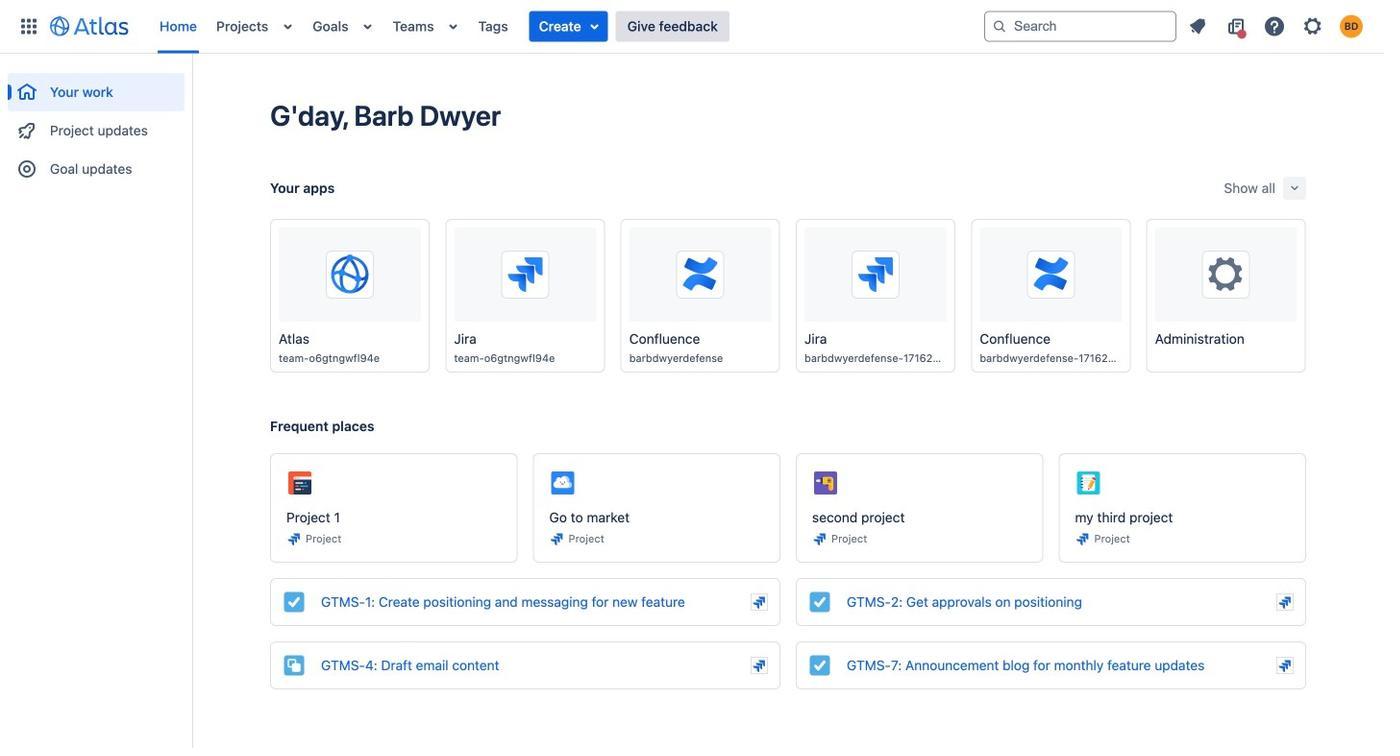 Task type: locate. For each thing, give the bounding box(es) containing it.
1 horizontal spatial settings image
[[1302, 15, 1325, 38]]

jira image
[[287, 532, 302, 547], [549, 532, 565, 547], [549, 532, 565, 547], [1075, 532, 1091, 547], [752, 595, 767, 611], [1278, 595, 1293, 611], [752, 659, 767, 674], [752, 659, 767, 674], [1278, 659, 1293, 674], [1278, 659, 1293, 674]]

list item
[[529, 11, 608, 42]]

help image
[[1263, 15, 1286, 38]]

jira image
[[287, 532, 302, 547], [812, 532, 828, 547], [812, 532, 828, 547], [1075, 532, 1091, 547], [752, 595, 767, 611], [1278, 595, 1293, 611]]

banner
[[0, 0, 1384, 54]]

group
[[8, 54, 185, 194]]

None search field
[[985, 11, 1177, 42]]

list
[[150, 0, 985, 53], [1181, 11, 1373, 42]]

0 vertical spatial settings image
[[1302, 15, 1325, 38]]

0 horizontal spatial list
[[150, 0, 985, 53]]

settings image
[[1302, 15, 1325, 38], [1203, 252, 1250, 298]]

1 vertical spatial settings image
[[1203, 252, 1250, 298]]

account image
[[1340, 15, 1363, 38]]



Task type: describe. For each thing, give the bounding box(es) containing it.
list item inside top element
[[529, 11, 608, 42]]

top element
[[12, 0, 985, 53]]

notifications image
[[1186, 15, 1209, 38]]

0 horizontal spatial settings image
[[1203, 252, 1250, 298]]

1 horizontal spatial list
[[1181, 11, 1373, 42]]

switch to... image
[[17, 15, 40, 38]]

expand icon image
[[1287, 181, 1303, 196]]

Search field
[[985, 11, 1177, 42]]

search image
[[992, 19, 1008, 34]]



Task type: vqa. For each thing, say whether or not it's contained in the screenshot.
the search image
yes



